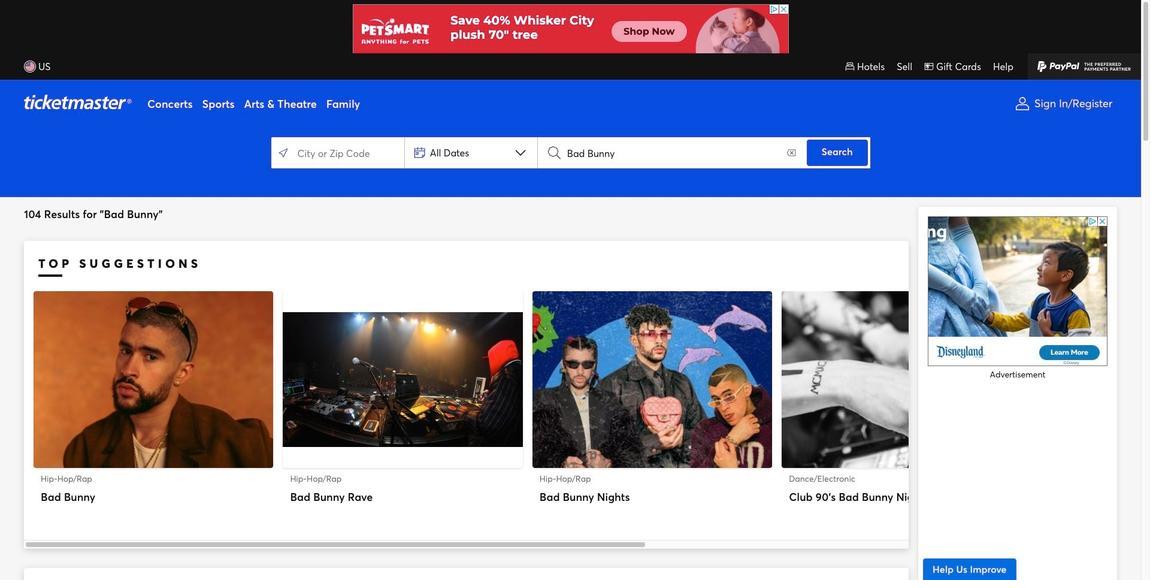 Task type: describe. For each thing, give the bounding box(es) containing it.
paypal preferred payments partner image
[[1028, 53, 1142, 80]]

main navigation element
[[0, 53, 1142, 128]]

City or Zip Code field
[[274, 140, 402, 166]]



Task type: locate. For each thing, give the bounding box(es) containing it.
0 horizontal spatial advertisement element
[[353, 4, 789, 58]]

menu inside "main navigation" element
[[143, 80, 1005, 128]]

menu
[[143, 80, 1005, 128]]

None search field
[[271, 137, 870, 168]]

1 vertical spatial advertisement element
[[928, 216, 1108, 366]]

advertisement element
[[353, 4, 789, 58], [928, 216, 1108, 366]]

1 horizontal spatial advertisement element
[[928, 216, 1108, 366]]

0 vertical spatial advertisement element
[[353, 4, 789, 58]]

Search by Artist, Event or Venue text field
[[562, 140, 805, 166]]



Task type: vqa. For each thing, say whether or not it's contained in the screenshot.
advertisement element
yes



